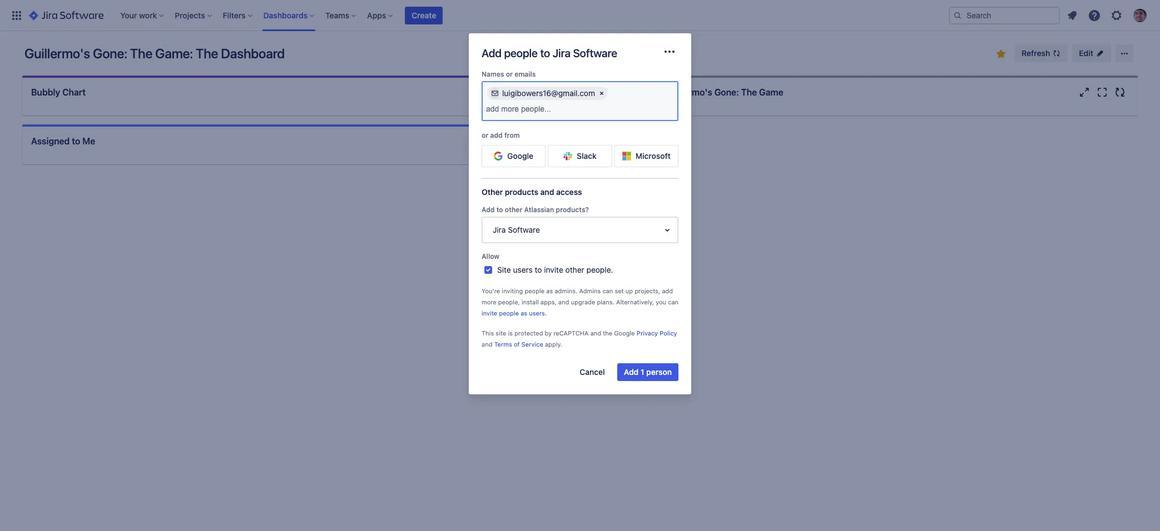 Task type: vqa. For each thing, say whether or not it's contained in the screenshot.
they
no



Task type: describe. For each thing, give the bounding box(es) containing it.
dashboard
[[221, 46, 285, 61]]

terms of service link
[[494, 341, 543, 348]]

this site is protected by recaptcha and the google privacy policy and terms of service apply.
[[482, 330, 677, 348]]

create button
[[405, 6, 443, 24]]

add for add people to jira software
[[482, 47, 502, 60]]

upgrade
[[571, 299, 595, 306]]

to down other
[[496, 206, 503, 214]]

guillermo's gone: the game: the dashboard
[[24, 46, 285, 61]]

or add from
[[482, 131, 520, 140]]

more image
[[663, 45, 676, 58]]

Names or emails text field
[[486, 105, 554, 113]]

admins
[[579, 288, 601, 295]]

maximize resolution time: guillermo's gone: the game image
[[1096, 86, 1109, 99]]

maximize bubbly chart image
[[533, 86, 547, 99]]

0 horizontal spatial add
[[490, 131, 503, 140]]

slack button
[[548, 145, 612, 167]]

add for add to other atlassian products?
[[482, 206, 495, 214]]

privacy policy link
[[637, 330, 677, 337]]

is
[[508, 330, 513, 337]]

0 horizontal spatial the
[[130, 46, 152, 61]]

refresh bubbly chart image
[[551, 86, 564, 99]]

0 horizontal spatial guillermo's
[[24, 46, 90, 61]]

the for guillermo's
[[196, 46, 218, 61]]

0 vertical spatial jira
[[553, 47, 571, 60]]

apps,
[[541, 299, 557, 306]]

me
[[82, 136, 95, 146]]

to up 'maximize bubbly chart' icon
[[540, 47, 550, 60]]

0 horizontal spatial jira
[[493, 225, 506, 235]]

star guillermo's gone: the game: the dashboard image
[[994, 47, 1008, 61]]

cancel
[[580, 368, 605, 377]]

refresh image
[[1052, 49, 1061, 58]]

and down this
[[482, 341, 492, 348]]

up
[[626, 288, 633, 295]]

add for add 1 person
[[624, 368, 639, 377]]

names or emails
[[482, 70, 536, 78]]

chart
[[62, 87, 86, 97]]

service
[[521, 341, 543, 348]]

refresh
[[1022, 48, 1050, 58]]

primary element
[[7, 0, 949, 31]]

google inside button
[[507, 151, 533, 161]]

admins.
[[555, 288, 577, 295]]

inviting
[[502, 288, 523, 295]]

add to other atlassian products?
[[482, 206, 589, 214]]

plans.
[[597, 299, 614, 306]]

time:
[[639, 87, 663, 97]]

to left me
[[72, 136, 80, 146]]

invite people as users. link
[[482, 310, 547, 317]]

invite inside allow site users to invite other people.
[[544, 265, 563, 275]]

slack
[[577, 151, 597, 161]]

2 vertical spatial people
[[499, 310, 519, 317]]

create
[[412, 10, 436, 20]]

apply.
[[545, 341, 562, 348]]

and inside you're inviting people as admins. admins can set up projects, add more people, install apps, and upgrade plans. alternatively, you can invite people as users.
[[558, 299, 569, 306]]

other
[[482, 187, 503, 197]]

Search field
[[949, 6, 1060, 24]]

add people to jira software
[[482, 47, 617, 60]]

people.
[[586, 265, 613, 275]]

1 vertical spatial as
[[521, 310, 527, 317]]

clear image
[[597, 89, 606, 98]]

microsoft
[[636, 151, 671, 161]]

1 horizontal spatial can
[[668, 299, 678, 306]]

maximize assigned to me image
[[533, 135, 547, 148]]

cancel button
[[573, 364, 612, 382]]

search image
[[953, 11, 962, 20]]

google inside 'this site is protected by recaptcha and the google privacy policy and terms of service apply.'
[[614, 330, 635, 337]]

policy
[[660, 330, 677, 337]]

refresh assigned to me image
[[551, 135, 564, 148]]

0 vertical spatial software
[[573, 47, 617, 60]]

game
[[759, 87, 783, 97]]

you're
[[482, 288, 500, 295]]

game:
[[155, 46, 193, 61]]



Task type: locate. For each thing, give the bounding box(es) containing it.
the for resolution
[[741, 87, 757, 97]]

the
[[130, 46, 152, 61], [196, 46, 218, 61], [741, 87, 757, 97]]

open image
[[661, 224, 674, 237]]

products
[[505, 187, 538, 197]]

1 vertical spatial add
[[482, 206, 495, 214]]

products?
[[556, 206, 589, 214]]

1 vertical spatial google
[[614, 330, 635, 337]]

edit icon image
[[1096, 49, 1104, 58]]

from
[[504, 131, 520, 140]]

add inside you're inviting people as admins. admins can set up projects, add more people, install apps, and upgrade plans. alternatively, you can invite people as users.
[[662, 288, 673, 295]]

1 horizontal spatial other
[[565, 265, 584, 275]]

1 vertical spatial add
[[662, 288, 673, 295]]

jira
[[553, 47, 571, 60], [493, 225, 506, 235]]

2 vertical spatial add
[[624, 368, 639, 377]]

1 horizontal spatial jira
[[553, 47, 571, 60]]

to
[[540, 47, 550, 60], [72, 136, 80, 146], [496, 206, 503, 214], [535, 265, 542, 275]]

add inside button
[[624, 368, 639, 377]]

people,
[[498, 299, 520, 306]]

add left 1
[[624, 368, 639, 377]]

edit
[[1079, 48, 1093, 58]]

guillermo's up bubbly chart
[[24, 46, 90, 61]]

0 vertical spatial google
[[507, 151, 533, 161]]

names
[[482, 70, 504, 78]]

access
[[556, 187, 582, 197]]

0 horizontal spatial other
[[505, 206, 522, 214]]

site
[[497, 265, 511, 275]]

0 horizontal spatial software
[[508, 225, 540, 235]]

invite inside you're inviting people as admins. admins can set up projects, add more people, install apps, and upgrade plans. alternatively, you can invite people as users.
[[482, 310, 497, 317]]

and left the
[[590, 330, 601, 337]]

bubbly chart
[[31, 87, 86, 97]]

1 horizontal spatial the
[[196, 46, 218, 61]]

0 vertical spatial people
[[504, 47, 538, 60]]

and
[[540, 187, 554, 197], [558, 299, 569, 306], [590, 330, 601, 337], [482, 341, 492, 348]]

and down admins.
[[558, 299, 569, 306]]

and up atlassian on the left top
[[540, 187, 554, 197]]

alternatively,
[[616, 299, 654, 306]]

or left the from
[[482, 131, 488, 140]]

0 vertical spatial or
[[506, 70, 513, 78]]

emails
[[515, 70, 536, 78]]

0 vertical spatial other
[[505, 206, 522, 214]]

guillermo's
[[24, 46, 90, 61], [665, 87, 712, 97]]

add user image
[[491, 89, 499, 98]]

by
[[545, 330, 552, 337]]

0 vertical spatial as
[[546, 288, 553, 295]]

the left 'game'
[[741, 87, 757, 97]]

software
[[573, 47, 617, 60], [508, 225, 540, 235]]

other up admins.
[[565, 265, 584, 275]]

0 vertical spatial add
[[482, 47, 502, 60]]

0 horizontal spatial invite
[[482, 310, 497, 317]]

users
[[513, 265, 533, 275]]

invite up admins.
[[544, 265, 563, 275]]

1 horizontal spatial gone:
[[714, 87, 739, 97]]

google down the from
[[507, 151, 533, 161]]

add up "names"
[[482, 47, 502, 60]]

resolution time: guillermo's gone: the game
[[593, 87, 783, 97]]

can
[[603, 288, 613, 295], [668, 299, 678, 306]]

people
[[504, 47, 538, 60], [525, 288, 545, 295], [499, 310, 519, 317]]

guillermo's right time:
[[665, 87, 712, 97]]

1 horizontal spatial software
[[573, 47, 617, 60]]

1 horizontal spatial add
[[662, 288, 673, 295]]

install
[[522, 299, 539, 306]]

can up plans.
[[603, 288, 613, 295]]

1 vertical spatial guillermo's
[[665, 87, 712, 97]]

software down 'add to other atlassian products?'
[[508, 225, 540, 235]]

the right game:
[[196, 46, 218, 61]]

1 horizontal spatial invite
[[544, 265, 563, 275]]

1 vertical spatial other
[[565, 265, 584, 275]]

add
[[482, 47, 502, 60], [482, 206, 495, 214], [624, 368, 639, 377]]

assigned
[[31, 136, 70, 146]]

add 1 person button
[[617, 364, 678, 382]]

add down other
[[482, 206, 495, 214]]

0 horizontal spatial can
[[603, 288, 613, 295]]

to inside allow site users to invite other people.
[[535, 265, 542, 275]]

add left the from
[[490, 131, 503, 140]]

assigned to me
[[31, 136, 95, 146]]

protected
[[515, 330, 543, 337]]

atlassian
[[524, 206, 554, 214]]

as up apps,
[[546, 288, 553, 295]]

or
[[506, 70, 513, 78], [482, 131, 488, 140]]

other inside allow site users to invite other people.
[[565, 265, 584, 275]]

1 vertical spatial jira
[[493, 225, 506, 235]]

the left game:
[[130, 46, 152, 61]]

person
[[646, 368, 672, 377]]

you're inviting people as admins. admins can set up projects, add more people, install apps, and upgrade plans. alternatively, you can invite people as users.
[[482, 288, 678, 317]]

google right the
[[614, 330, 635, 337]]

google
[[507, 151, 533, 161], [614, 330, 635, 337]]

1 horizontal spatial as
[[546, 288, 553, 295]]

jira up allow
[[493, 225, 506, 235]]

1 vertical spatial people
[[525, 288, 545, 295]]

or left emails
[[506, 70, 513, 78]]

microsoft button
[[614, 145, 678, 167]]

jira up refresh bubbly chart icon
[[553, 47, 571, 60]]

1 vertical spatial gone:
[[714, 87, 739, 97]]

1 vertical spatial invite
[[482, 310, 497, 317]]

software down create banner
[[573, 47, 617, 60]]

google button
[[482, 145, 546, 167]]

people up install
[[525, 288, 545, 295]]

other
[[505, 206, 522, 214], [565, 265, 584, 275]]

projects,
[[635, 288, 660, 295]]

0 horizontal spatial google
[[507, 151, 533, 161]]

other down products
[[505, 206, 522, 214]]

add
[[490, 131, 503, 140], [662, 288, 673, 295]]

allow
[[482, 252, 499, 261]]

can right you
[[668, 299, 678, 306]]

terms
[[494, 341, 512, 348]]

1 horizontal spatial google
[[614, 330, 635, 337]]

1 horizontal spatial or
[[506, 70, 513, 78]]

the
[[603, 330, 612, 337]]

you
[[656, 299, 666, 306]]

to right users
[[535, 265, 542, 275]]

as
[[546, 288, 553, 295], [521, 310, 527, 317]]

people down people, on the left bottom of the page
[[499, 310, 519, 317]]

0 vertical spatial guillermo's
[[24, 46, 90, 61]]

edit link
[[1072, 44, 1111, 62]]

0 vertical spatial add
[[490, 131, 503, 140]]

1 horizontal spatial guillermo's
[[665, 87, 712, 97]]

1 vertical spatial or
[[482, 131, 488, 140]]

more
[[482, 299, 496, 306]]

0 horizontal spatial gone:
[[93, 46, 127, 61]]

other products and access
[[482, 187, 582, 197]]

invite
[[544, 265, 563, 275], [482, 310, 497, 317]]

resolution
[[593, 87, 637, 97]]

refresh resolution time: guillermo's gone: the game image
[[1113, 86, 1127, 99]]

jira software
[[493, 225, 540, 235]]

1 vertical spatial software
[[508, 225, 540, 235]]

0 vertical spatial invite
[[544, 265, 563, 275]]

1 vertical spatial can
[[668, 299, 678, 306]]

people up emails
[[504, 47, 538, 60]]

0 vertical spatial gone:
[[93, 46, 127, 61]]

gone:
[[93, 46, 127, 61], [714, 87, 739, 97]]

0 vertical spatial can
[[603, 288, 613, 295]]

bubbly
[[31, 87, 60, 97]]

add up you
[[662, 288, 673, 295]]

add 1 person
[[624, 368, 672, 377]]

jira software image
[[29, 9, 104, 22], [29, 9, 104, 22]]

luigibowers16@gmail.com
[[502, 88, 595, 98]]

this
[[482, 330, 494, 337]]

recaptcha
[[554, 330, 589, 337]]

set
[[615, 288, 624, 295]]

1
[[641, 368, 644, 377]]

0 horizontal spatial as
[[521, 310, 527, 317]]

refresh button
[[1015, 44, 1068, 62]]

allow site users to invite other people.
[[482, 252, 613, 275]]

of
[[514, 341, 520, 348]]

0 horizontal spatial or
[[482, 131, 488, 140]]

2 horizontal spatial the
[[741, 87, 757, 97]]

site
[[496, 330, 506, 337]]

privacy
[[637, 330, 658, 337]]

create banner
[[0, 0, 1160, 31]]

as down install
[[521, 310, 527, 317]]

invite down more
[[482, 310, 497, 317]]

users.
[[529, 310, 547, 317]]



